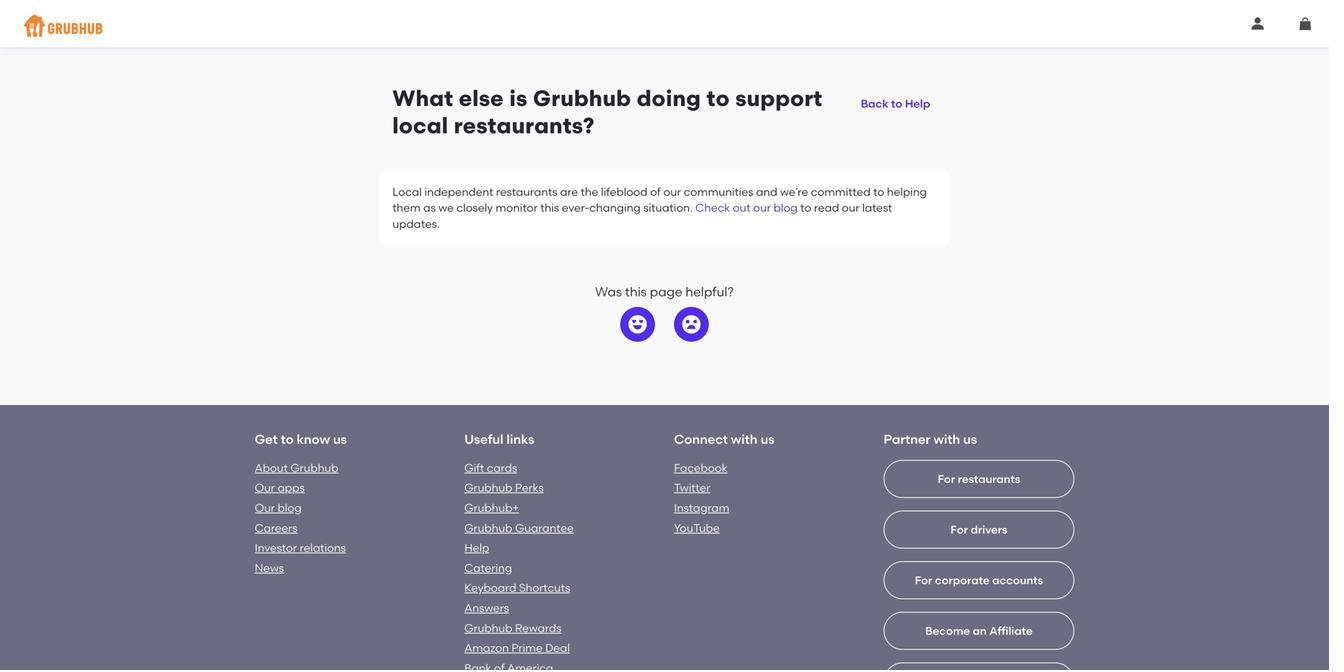 Task type: vqa. For each thing, say whether or not it's contained in the screenshot.
middle Seasonal
no



Task type: locate. For each thing, give the bounding box(es) containing it.
1 vertical spatial for
[[951, 523, 968, 536]]

0 vertical spatial help
[[905, 97, 931, 110]]

to right doing
[[707, 85, 730, 112]]

our
[[255, 481, 275, 495], [255, 501, 275, 515]]

back
[[861, 97, 889, 110]]

1 with from the left
[[731, 432, 758, 447]]

facebook
[[674, 461, 728, 475]]

our down committed
[[842, 201, 860, 215]]

check
[[696, 201, 730, 215]]

1 horizontal spatial with
[[934, 432, 960, 447]]

grubhub down answers link
[[464, 621, 513, 635]]

for down partner with us in the right of the page
[[938, 472, 955, 486]]

grubhub+
[[464, 501, 519, 515]]

grubhub+ link
[[464, 501, 519, 515]]

this page was helpful image
[[628, 315, 647, 334]]

1 vertical spatial blog
[[278, 501, 302, 515]]

apps
[[278, 481, 305, 495]]

2 horizontal spatial our
[[842, 201, 860, 215]]

news link
[[255, 561, 284, 575]]

help right back
[[905, 97, 931, 110]]

restaurants?
[[454, 113, 595, 139]]

to inside the to read our latest updates.
[[800, 201, 811, 215]]

catering
[[464, 561, 512, 575]]

for drivers
[[951, 523, 1008, 536]]

us for connect with us
[[761, 432, 775, 447]]

this
[[540, 201, 559, 215], [625, 284, 647, 299]]

our down 'and'
[[753, 201, 771, 215]]

0 vertical spatial restaurants
[[496, 185, 558, 199]]

to right back
[[891, 97, 903, 110]]

2 horizontal spatial us
[[963, 432, 977, 447]]

1 vertical spatial restaurants
[[958, 472, 1020, 486]]

with right connect
[[731, 432, 758, 447]]

for left drivers
[[951, 523, 968, 536]]

what
[[392, 85, 453, 112]]

to down "we're"
[[800, 201, 811, 215]]

0 horizontal spatial with
[[731, 432, 758, 447]]

instagram link
[[674, 501, 730, 515]]

1 horizontal spatial restaurants
[[958, 472, 1020, 486]]

blog
[[774, 201, 798, 215], [278, 501, 302, 515]]

grubhub
[[533, 85, 631, 112], [290, 461, 339, 475], [464, 481, 513, 495], [464, 521, 513, 535], [464, 621, 513, 635]]

for for for corporate accounts
[[915, 573, 933, 587]]

an
[[973, 624, 987, 638]]

are
[[560, 185, 578, 199]]

with
[[731, 432, 758, 447], [934, 432, 960, 447]]

2 us from the left
[[761, 432, 775, 447]]

0 horizontal spatial this
[[540, 201, 559, 215]]

restaurants up 'monitor'
[[496, 185, 558, 199]]

as
[[423, 201, 436, 215]]

partner with us
[[884, 432, 977, 447]]

gift cards link
[[464, 461, 517, 475]]

with right partner
[[934, 432, 960, 447]]

is
[[509, 85, 528, 112]]

about grubhub link
[[255, 461, 339, 475]]

keyboard shortcuts link
[[464, 581, 570, 595]]

this page was not helpful image
[[682, 315, 701, 334]]

our up situation.
[[664, 185, 681, 199]]

of
[[650, 185, 661, 199]]

get
[[255, 432, 278, 447]]

blog down "we're"
[[774, 201, 798, 215]]

for for for restaurants
[[938, 472, 955, 486]]

connect with us
[[674, 432, 775, 447]]

1 vertical spatial our
[[255, 501, 275, 515]]

communities
[[684, 185, 754, 199]]

0 vertical spatial blog
[[774, 201, 798, 215]]

for left corporate
[[915, 573, 933, 587]]

about
[[255, 461, 288, 475]]

help up catering
[[464, 541, 489, 555]]

restaurants up drivers
[[958, 472, 1020, 486]]

situation.
[[643, 201, 693, 215]]

us for partner with us
[[963, 432, 977, 447]]

links
[[507, 432, 534, 447]]

cards
[[487, 461, 517, 475]]

grubhub right is
[[533, 85, 631, 112]]

grubhub inside what else is grubhub doing to support local restaurants?
[[533, 85, 631, 112]]

2 vertical spatial for
[[915, 573, 933, 587]]

0 vertical spatial for
[[938, 472, 955, 486]]

our down about
[[255, 481, 275, 495]]

become an affiliate
[[925, 624, 1033, 638]]

to up latest
[[873, 185, 884, 199]]

investor                                     relations link
[[255, 541, 346, 555]]

1 horizontal spatial this
[[625, 284, 647, 299]]

0 vertical spatial our
[[255, 481, 275, 495]]

prime
[[512, 641, 543, 655]]

blog inside 'about grubhub our apps our                                     blog careers investor                                     relations news'
[[278, 501, 302, 515]]

for drivers link
[[884, 511, 1075, 670]]

what else is grubhub doing to support local restaurants?
[[392, 85, 823, 139]]

grubhub perks link
[[464, 481, 544, 495]]

know
[[297, 432, 330, 447]]

2 with from the left
[[934, 432, 960, 447]]

updates.
[[392, 217, 440, 231]]

perks
[[515, 481, 544, 495]]

facebook twitter instagram youtube
[[674, 461, 730, 535]]

catering link
[[464, 561, 512, 575]]

blog down apps
[[278, 501, 302, 515]]

become an affiliate link
[[884, 612, 1075, 670]]

youtube link
[[674, 521, 720, 535]]

2 our from the top
[[255, 501, 275, 515]]

we're
[[780, 185, 808, 199]]

0 horizontal spatial us
[[333, 432, 347, 447]]

0 vertical spatial this
[[540, 201, 559, 215]]

to right get
[[281, 432, 294, 447]]

0 horizontal spatial our
[[664, 185, 681, 199]]

this inside "local independent restaurants are the lifeblood of our communities and we're committed to helping them as we closely monitor this ever-changing situation."
[[540, 201, 559, 215]]

monitor
[[496, 201, 538, 215]]

the
[[581, 185, 598, 199]]

grubhub logo image
[[24, 10, 103, 42]]

ever-
[[562, 201, 590, 215]]

us right "know"
[[333, 432, 347, 447]]

our up careers
[[255, 501, 275, 515]]

to read our latest updates.
[[392, 201, 892, 231]]

3 us from the left
[[963, 432, 977, 447]]

small image
[[1252, 17, 1264, 30]]

this left ever-
[[540, 201, 559, 215]]

1 vertical spatial help
[[464, 541, 489, 555]]

1 horizontal spatial our
[[753, 201, 771, 215]]

answers
[[464, 601, 509, 615]]

this right the was
[[625, 284, 647, 299]]

latest
[[862, 201, 892, 215]]

small image
[[1299, 17, 1312, 30]]

us right connect
[[761, 432, 775, 447]]

1 vertical spatial this
[[625, 284, 647, 299]]

about grubhub our apps our                                     blog careers investor                                     relations news
[[255, 461, 346, 575]]

restaurants
[[496, 185, 558, 199], [958, 472, 1020, 486]]

for
[[938, 472, 955, 486], [951, 523, 968, 536], [915, 573, 933, 587]]

closely
[[457, 201, 493, 215]]

committed
[[811, 185, 871, 199]]

grubhub down "know"
[[290, 461, 339, 475]]

helpful?
[[686, 284, 734, 299]]

1 horizontal spatial us
[[761, 432, 775, 447]]

us
[[333, 432, 347, 447], [761, 432, 775, 447], [963, 432, 977, 447]]

0 horizontal spatial restaurants
[[496, 185, 558, 199]]

out
[[733, 201, 751, 215]]

connect
[[674, 432, 728, 447]]

us up for restaurants
[[963, 432, 977, 447]]

else
[[459, 85, 504, 112]]

0 horizontal spatial blog
[[278, 501, 302, 515]]

our inside the to read our latest updates.
[[842, 201, 860, 215]]

0 horizontal spatial help
[[464, 541, 489, 555]]

and
[[756, 185, 778, 199]]

twitter
[[674, 481, 711, 495]]

1 us from the left
[[333, 432, 347, 447]]

support
[[735, 85, 823, 112]]



Task type: describe. For each thing, give the bounding box(es) containing it.
corporate
[[935, 573, 990, 587]]

gift
[[464, 461, 484, 475]]

grubhub down the grubhub+ at the bottom left
[[464, 521, 513, 535]]

independent
[[425, 185, 493, 199]]

grubhub rewards link
[[464, 621, 562, 635]]

was this page helpful?
[[595, 284, 734, 299]]

drivers
[[971, 523, 1008, 536]]

useful
[[464, 432, 504, 447]]

grubhub guarantee link
[[464, 521, 574, 535]]

local
[[392, 185, 422, 199]]

rewards
[[515, 621, 562, 635]]

careers link
[[255, 521, 298, 535]]

1 our from the top
[[255, 481, 275, 495]]

grubhub inside 'about grubhub our apps our                                     blog careers investor                                     relations news'
[[290, 461, 339, 475]]

was
[[595, 284, 622, 299]]

local
[[392, 113, 448, 139]]

for restaurants
[[938, 472, 1020, 486]]

keyboard
[[464, 581, 516, 595]]

amazon prime deal link
[[464, 641, 570, 655]]

check out our blog link
[[696, 201, 798, 215]]

news
[[255, 561, 284, 575]]

partner
[[884, 432, 931, 447]]

instagram
[[674, 501, 730, 515]]

investor
[[255, 541, 297, 555]]

our for check
[[753, 201, 771, 215]]

restaurants inside "local independent restaurants are the lifeblood of our communities and we're committed to helping them as we closely monitor this ever-changing situation."
[[496, 185, 558, 199]]

help inside gift cards grubhub perks grubhub+ grubhub guarantee help catering keyboard shortcuts answers grubhub rewards amazon prime deal
[[464, 541, 489, 555]]

our inside "local independent restaurants are the lifeblood of our communities and we're committed to helping them as we closely monitor this ever-changing situation."
[[664, 185, 681, 199]]

become
[[925, 624, 970, 638]]

helping
[[887, 185, 927, 199]]

amazon
[[464, 641, 509, 655]]

doing
[[637, 85, 701, 112]]

1 horizontal spatial blog
[[774, 201, 798, 215]]

help link
[[464, 541, 489, 555]]

back to help link
[[855, 85, 937, 113]]

lifeblood
[[601, 185, 648, 199]]

get to know us
[[255, 432, 347, 447]]

to inside "local independent restaurants are the lifeblood of our communities and we're committed to helping them as we closely monitor this ever-changing situation."
[[873, 185, 884, 199]]

deal
[[545, 641, 570, 655]]

with for connect
[[731, 432, 758, 447]]

changing
[[590, 201, 641, 215]]

affiliate
[[990, 624, 1033, 638]]

relations
[[300, 541, 346, 555]]

check out our blog
[[696, 201, 798, 215]]

accounts
[[992, 573, 1043, 587]]

we
[[439, 201, 454, 215]]

youtube
[[674, 521, 720, 535]]

for corporate accounts link
[[884, 561, 1075, 670]]

for corporate accounts
[[915, 573, 1043, 587]]

for restaurants link
[[884, 460, 1075, 648]]

gift cards grubhub perks grubhub+ grubhub guarantee help catering keyboard shortcuts answers grubhub rewards amazon prime deal
[[464, 461, 574, 655]]

twitter link
[[674, 481, 711, 495]]

careers
[[255, 521, 298, 535]]

our                                     blog link
[[255, 501, 302, 515]]

back to help
[[861, 97, 931, 110]]

guarantee
[[515, 521, 574, 535]]

answers link
[[464, 601, 509, 615]]

1 horizontal spatial help
[[905, 97, 931, 110]]

grubhub down gift cards link
[[464, 481, 513, 495]]

shortcuts
[[519, 581, 570, 595]]

with for partner
[[934, 432, 960, 447]]

to inside what else is grubhub doing to support local restaurants?
[[707, 85, 730, 112]]

read
[[814, 201, 839, 215]]

facebook link
[[674, 461, 728, 475]]

useful links
[[464, 432, 534, 447]]

our for to
[[842, 201, 860, 215]]

for for for drivers
[[951, 523, 968, 536]]



